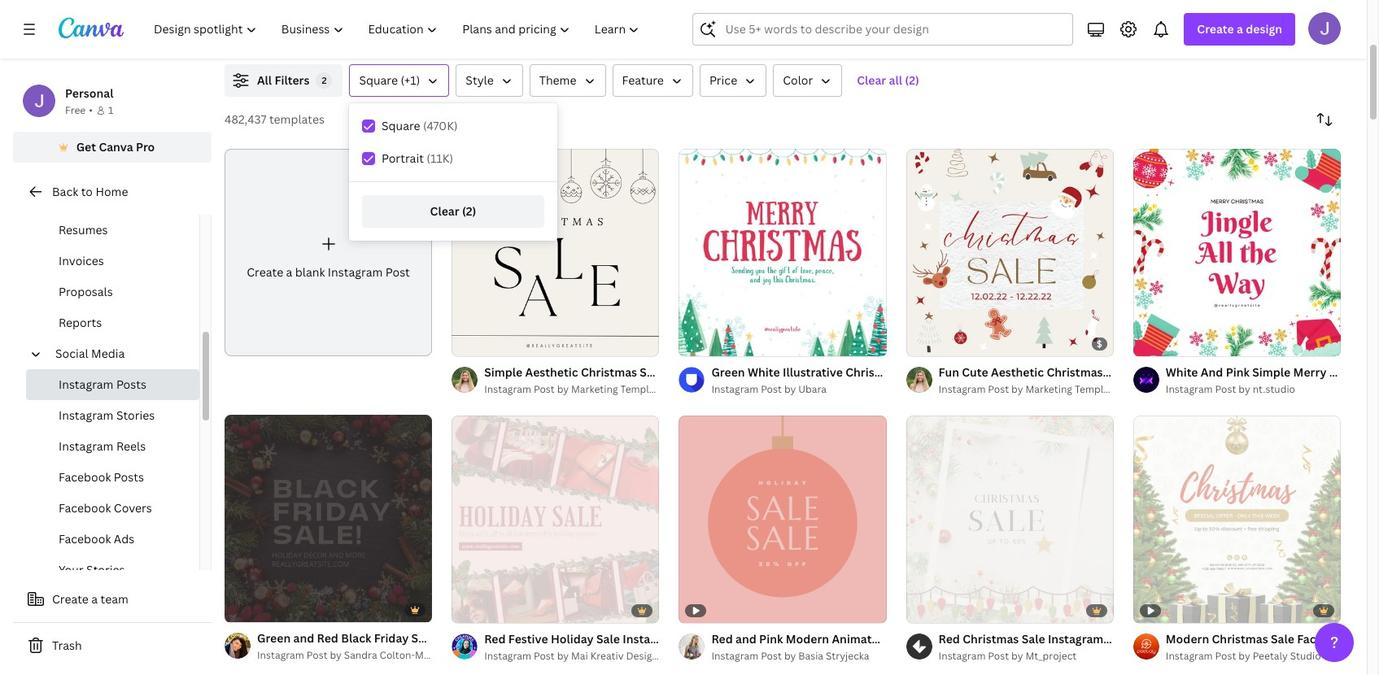 Task type: describe. For each thing, give the bounding box(es) containing it.
by inside green white illustrative christmas greeting instagram post instagram post by ubara
[[784, 383, 796, 396]]

merry
[[1293, 365, 1327, 380]]

team
[[101, 592, 128, 607]]

red festive holiday sale instagram post link
[[484, 631, 706, 649]]

create for create a team
[[52, 592, 89, 607]]

instagram post by mt_project link
[[939, 649, 1114, 665]]

post inside the white and pink simple merry christma instagram post by nt.studio
[[1215, 383, 1236, 396]]

pink for and
[[1226, 365, 1250, 380]]

red festive holiday sale instagram post image
[[452, 416, 659, 624]]

$
[[1097, 338, 1102, 350]]

reports
[[59, 315, 102, 330]]

clear all (2) button
[[849, 64, 927, 97]]

christmas inside fun cute aesthetic christmas sale instagram post instagram post by marketing templates co.
[[1047, 365, 1103, 380]]

red christmas sale instagram post image
[[906, 416, 1114, 624]]

your stories
[[59, 562, 125, 578]]

and for red
[[736, 632, 757, 647]]

marketing inside fun cute aesthetic christmas sale instagram post instagram post by marketing templates co.
[[1026, 383, 1072, 396]]

social media
[[55, 346, 125, 361]]

modern christmas sale facebook video instagram post by peetaly studio
[[1166, 632, 1379, 663]]

your
[[59, 562, 84, 578]]

instagram post by marketing templates co. link for christmas
[[484, 382, 687, 398]]

instagram post by mai kreativ designs link
[[484, 649, 663, 665]]

price button
[[700, 64, 767, 97]]

all
[[257, 72, 272, 88]]

•
[[89, 103, 93, 117]]

resumes
[[59, 222, 108, 238]]

by inside green and red black friday sale instagram post instagram post by sandra colton-medici
[[330, 649, 342, 663]]

invoices link
[[26, 246, 199, 277]]

2
[[322, 74, 327, 86]]

posts for facebook posts
[[114, 469, 144, 485]]

color
[[783, 72, 813, 88]]

colton-
[[380, 649, 415, 663]]

white inside green white illustrative christmas greeting instagram post instagram post by ubara
[[748, 365, 780, 380]]

create a team
[[52, 592, 128, 607]]

green for green white illustrative christmas greeting instagram post
[[711, 365, 745, 380]]

posts for instagram posts
[[116, 377, 146, 392]]

white and pink simple merry christmas instagram post image
[[1133, 149, 1341, 357]]

fun cute aesthetic christmas sale instagram post link
[[939, 364, 1215, 382]]

red christmas sale instagram post instagram post by mt_project
[[939, 632, 1131, 663]]

resumes link
[[26, 215, 199, 246]]

all
[[889, 72, 902, 88]]

red and pink modern animated holiday sale instagram post instagram post by basia stryjecka
[[711, 632, 1043, 663]]

pro
[[136, 139, 155, 155]]

by inside red and pink modern animated holiday sale instagram post instagram post by basia stryjecka
[[784, 650, 796, 663]]

a for blank
[[286, 264, 292, 280]]

create for create a design
[[1197, 21, 1234, 37]]

portrait
[[382, 151, 424, 166]]

back to home link
[[13, 176, 212, 208]]

co. inside fun cute aesthetic christmas sale instagram post instagram post by marketing templates co.
[[1126, 383, 1141, 396]]

by inside modern christmas sale facebook video instagram post by peetaly studio
[[1239, 650, 1250, 663]]

mt_project
[[1026, 650, 1077, 663]]

facebook for facebook posts
[[59, 469, 111, 485]]

create a blank instagram post link
[[225, 149, 432, 357]]

clear (2) button
[[362, 195, 544, 228]]

reports link
[[26, 308, 199, 338]]

media
[[91, 346, 125, 361]]

modern christmas sale facebook video link
[[1166, 631, 1379, 649]]

co. inside simple aesthetic christmas sale instagram post instagram post by marketing templates co.
[[671, 383, 687, 396]]

templates inside fun cute aesthetic christmas sale instagram post instagram post by marketing templates co.
[[1075, 383, 1123, 396]]

(11k)
[[427, 151, 453, 166]]

simple aesthetic christmas sale instagram post instagram post by marketing templates co.
[[484, 365, 749, 396]]

simple inside the white and pink simple merry christma instagram post by nt.studio
[[1252, 365, 1291, 380]]

holiday inside red and pink modern animated holiday sale instagram post instagram post by basia stryjecka
[[888, 632, 931, 647]]

instagram inside "link"
[[59, 408, 113, 423]]

2 filter options selected element
[[316, 72, 332, 89]]

stories for your stories
[[86, 562, 125, 578]]

instagram stories
[[59, 408, 155, 423]]

proposals
[[59, 284, 113, 299]]

designs
[[626, 650, 663, 663]]

social media link
[[49, 338, 190, 369]]

by inside red christmas sale instagram post instagram post by mt_project
[[1011, 650, 1023, 663]]

christmas inside green white illustrative christmas greeting instagram post instagram post by ubara
[[846, 365, 902, 380]]

create a blank instagram post element
[[225, 149, 432, 357]]

white inside the white and pink simple merry christma instagram post by nt.studio
[[1166, 365, 1198, 380]]

trash link
[[13, 630, 212, 662]]

portrait (11k)
[[382, 151, 453, 166]]

facebook ads
[[59, 531, 134, 547]]

marketing inside simple aesthetic christmas sale instagram post instagram post by marketing templates co.
[[571, 383, 618, 396]]

your stories link
[[26, 555, 199, 586]]

all filters
[[257, 72, 310, 88]]

instagram post templates image
[[994, 0, 1341, 45]]

(470k)
[[423, 118, 458, 133]]

to
[[81, 184, 93, 199]]

red inside green and red black friday sale instagram post instagram post by sandra colton-medici
[[317, 631, 338, 646]]

nt.studio
[[1253, 383, 1295, 396]]

red for red christmas sale instagram post
[[939, 632, 960, 647]]

(+1)
[[401, 72, 420, 88]]

instagram post by peetaly studio link
[[1166, 649, 1341, 665]]

sale inside red and pink modern animated holiday sale instagram post instagram post by basia stryjecka
[[934, 632, 958, 647]]

theme button
[[529, 64, 606, 97]]

facebook posts link
[[26, 462, 199, 493]]

free •
[[65, 103, 93, 117]]

greeting
[[904, 365, 952, 380]]

facebook inside modern christmas sale facebook video instagram post by peetaly studio
[[1297, 632, 1350, 647]]

facebook covers
[[59, 500, 152, 516]]

modern inside modern christmas sale facebook video instagram post by peetaly studio
[[1166, 632, 1209, 647]]

get
[[76, 139, 96, 155]]

get canva pro
[[76, 139, 155, 155]]

Sort by button
[[1308, 103, 1341, 136]]

sale inside red christmas sale instagram post instagram post by mt_project
[[1022, 632, 1045, 647]]

stories for instagram stories
[[116, 408, 155, 423]]

white and pink simple merry christma link
[[1166, 364, 1379, 382]]

482,437 templates
[[225, 111, 325, 127]]

cute
[[962, 365, 988, 380]]

square (+1)
[[359, 72, 420, 88]]

christma
[[1329, 365, 1379, 380]]

482,437
[[225, 111, 266, 127]]

(2) inside button
[[905, 72, 919, 88]]

green for green and red black friday sale instagram post
[[257, 631, 291, 646]]

black
[[341, 631, 371, 646]]

modern inside red and pink modern animated holiday sale instagram post instagram post by basia stryjecka
[[786, 632, 829, 647]]

reels
[[116, 439, 146, 454]]

aesthetic inside simple aesthetic christmas sale instagram post instagram post by marketing templates co.
[[525, 365, 578, 380]]

price
[[709, 72, 737, 88]]

video
[[1353, 632, 1379, 647]]

christmas inside simple aesthetic christmas sale instagram post instagram post by marketing templates co.
[[581, 365, 637, 380]]

color button
[[773, 64, 842, 97]]

fun cute aesthetic christmas sale instagram post instagram post by marketing templates co.
[[939, 365, 1215, 396]]



Task type: vqa. For each thing, say whether or not it's contained in the screenshot.
the leftmost Green
yes



Task type: locate. For each thing, give the bounding box(es) containing it.
sale inside simple aesthetic christmas sale instagram post instagram post by marketing templates co.
[[640, 365, 663, 380]]

social
[[55, 346, 88, 361]]

facebook up facebook ads
[[59, 500, 111, 516]]

red up instagram post by mt_project link
[[939, 632, 960, 647]]

0 horizontal spatial clear
[[430, 203, 459, 219]]

by down simple aesthetic christmas sale instagram post link
[[557, 383, 569, 396]]

a for design
[[1237, 21, 1243, 37]]

1 horizontal spatial holiday
[[888, 632, 931, 647]]

instagram post by marketing templates co. link for aesthetic
[[939, 382, 1141, 398]]

0 horizontal spatial and
[[293, 631, 314, 646]]

1 horizontal spatial co.
[[1126, 383, 1141, 396]]

pink
[[1226, 365, 1250, 380], [759, 632, 783, 647]]

clear left all
[[857, 72, 886, 88]]

create a design
[[1197, 21, 1282, 37]]

canva
[[99, 139, 133, 155]]

0 horizontal spatial pink
[[759, 632, 783, 647]]

peetaly
[[1253, 650, 1288, 663]]

basia
[[798, 650, 823, 663]]

create inside button
[[52, 592, 89, 607]]

0 vertical spatial clear
[[857, 72, 886, 88]]

by inside fun cute aesthetic christmas sale instagram post instagram post by marketing templates co.
[[1011, 383, 1023, 396]]

templates down simple aesthetic christmas sale instagram post link
[[620, 383, 669, 396]]

1 vertical spatial clear
[[430, 203, 459, 219]]

marketing
[[571, 383, 618, 396], [1026, 383, 1072, 396]]

green and red black friday sale instagram post image
[[225, 415, 432, 623]]

by down red christmas sale instagram post link
[[1011, 650, 1023, 663]]

clear inside button
[[857, 72, 886, 88]]

2 white from the left
[[1166, 365, 1198, 380]]

0 horizontal spatial white
[[748, 365, 780, 380]]

clear down (11k)
[[430, 203, 459, 219]]

red for red festive holiday sale instagram post
[[484, 632, 506, 647]]

red inside red and pink modern animated holiday sale instagram post instagram post by basia stryjecka
[[711, 632, 733, 647]]

fun
[[939, 365, 959, 380]]

0 vertical spatial create
[[1197, 21, 1234, 37]]

2 horizontal spatial create
[[1197, 21, 1234, 37]]

1 vertical spatial create
[[247, 264, 283, 280]]

post inside modern christmas sale facebook video instagram post by peetaly studio
[[1215, 650, 1236, 663]]

marketing down fun cute aesthetic christmas sale instagram post link
[[1026, 383, 1072, 396]]

kreativ
[[590, 650, 624, 663]]

0 horizontal spatial marketing
[[571, 383, 618, 396]]

a inside create a blank instagram post element
[[286, 264, 292, 280]]

posts down the reels
[[114, 469, 144, 485]]

1 vertical spatial (2)
[[462, 203, 476, 219]]

1 horizontal spatial (2)
[[905, 72, 919, 88]]

stories
[[116, 408, 155, 423], [86, 562, 125, 578]]

1 vertical spatial pink
[[759, 632, 783, 647]]

2 holiday from the left
[[888, 632, 931, 647]]

holiday up instagram post by mai kreativ designs link
[[551, 632, 594, 647]]

red up instagram post by basia stryjecka link at the right
[[711, 632, 733, 647]]

clear inside button
[[430, 203, 459, 219]]

instagram post by ubara link
[[711, 382, 887, 398]]

create inside 'dropdown button'
[[1197, 21, 1234, 37]]

free
[[65, 103, 86, 117]]

pink up instagram post by nt.studio link
[[1226, 365, 1250, 380]]

aesthetic
[[525, 365, 578, 380], [991, 365, 1044, 380]]

a left the design on the right of page
[[1237, 21, 1243, 37]]

0 horizontal spatial co.
[[671, 383, 687, 396]]

green inside green white illustrative christmas greeting instagram post instagram post by ubara
[[711, 365, 745, 380]]

back to home
[[52, 184, 128, 199]]

white left the and
[[1166, 365, 1198, 380]]

create for create a blank instagram post
[[247, 264, 283, 280]]

1 marketing from the left
[[571, 383, 618, 396]]

post
[[385, 264, 410, 280], [724, 365, 749, 380], [1013, 365, 1038, 380], [1190, 365, 1215, 380], [534, 383, 555, 396], [761, 383, 782, 396], [988, 383, 1009, 396], [1215, 383, 1236, 396], [496, 631, 521, 646], [681, 632, 706, 647], [1019, 632, 1043, 647], [1106, 632, 1131, 647], [307, 649, 328, 663], [534, 650, 555, 663], [761, 650, 782, 663], [988, 650, 1009, 663], [1215, 650, 1236, 663]]

by left sandra
[[330, 649, 342, 663]]

2 vertical spatial create
[[52, 592, 89, 607]]

templates
[[269, 111, 325, 127]]

1 vertical spatial green
[[257, 631, 291, 646]]

1 horizontal spatial white
[[1166, 365, 1198, 380]]

templates inside simple aesthetic christmas sale instagram post instagram post by marketing templates co.
[[620, 383, 669, 396]]

green and red black friday sale instagram post instagram post by sandra colton-medici
[[257, 631, 521, 663]]

holiday right animated at the bottom of page
[[888, 632, 931, 647]]

1 horizontal spatial marketing
[[1026, 383, 1072, 396]]

create left the blank
[[247, 264, 283, 280]]

instagram reels
[[59, 439, 146, 454]]

modern up basia
[[786, 632, 829, 647]]

0 vertical spatial stories
[[116, 408, 155, 423]]

2 co. from the left
[[1126, 383, 1141, 396]]

instagram inside modern christmas sale facebook video instagram post by peetaly studio
[[1166, 650, 1213, 663]]

feature button
[[612, 64, 693, 97]]

facebook posts
[[59, 469, 144, 485]]

by inside simple aesthetic christmas sale instagram post instagram post by marketing templates co.
[[557, 383, 569, 396]]

and up instagram post by basia stryjecka link at the right
[[736, 632, 757, 647]]

proposals link
[[26, 277, 199, 308]]

clear (2)
[[430, 203, 476, 219]]

a left the blank
[[286, 264, 292, 280]]

filters
[[275, 72, 310, 88]]

and for green
[[293, 631, 314, 646]]

create a design button
[[1184, 13, 1295, 46]]

a for team
[[91, 592, 98, 607]]

stories up the reels
[[116, 408, 155, 423]]

red inside red festive holiday sale instagram post instagram post by mai kreativ designs
[[484, 632, 506, 647]]

0 horizontal spatial holiday
[[551, 632, 594, 647]]

1 horizontal spatial a
[[286, 264, 292, 280]]

personal
[[65, 85, 113, 101]]

create left the design on the right of page
[[1197, 21, 1234, 37]]

and up the instagram post by sandra colton-medici link
[[293, 631, 314, 646]]

aesthetic inside fun cute aesthetic christmas sale instagram post instagram post by marketing templates co.
[[991, 365, 1044, 380]]

0 horizontal spatial (2)
[[462, 203, 476, 219]]

red festive holiday sale instagram post instagram post by mai kreativ designs
[[484, 632, 706, 663]]

2 simple from the left
[[1252, 365, 1291, 380]]

1 horizontal spatial modern
[[1166, 632, 1209, 647]]

0 vertical spatial (2)
[[905, 72, 919, 88]]

facebook for facebook ads
[[59, 531, 111, 547]]

(2) inside button
[[462, 203, 476, 219]]

instagram posts
[[59, 377, 146, 392]]

simple inside simple aesthetic christmas sale instagram post instagram post by marketing templates co.
[[484, 365, 523, 380]]

by inside the white and pink simple merry christma instagram post by nt.studio
[[1239, 383, 1250, 396]]

0 vertical spatial posts
[[116, 377, 146, 392]]

2 horizontal spatial a
[[1237, 21, 1243, 37]]

red for red and pink modern animated holiday sale instagram post
[[711, 632, 733, 647]]

christmas inside red christmas sale instagram post instagram post by mt_project
[[963, 632, 1019, 647]]

1 horizontal spatial green
[[711, 365, 745, 380]]

1 vertical spatial a
[[286, 264, 292, 280]]

1 vertical spatial stories
[[86, 562, 125, 578]]

0 horizontal spatial instagram post by marketing templates co. link
[[484, 382, 687, 398]]

clear for clear (2)
[[430, 203, 459, 219]]

facebook up studio
[[1297, 632, 1350, 647]]

square
[[359, 72, 398, 88], [382, 118, 420, 133]]

1 white from the left
[[748, 365, 780, 380]]

sandra
[[344, 649, 377, 663]]

pink inside the white and pink simple merry christma instagram post by nt.studio
[[1226, 365, 1250, 380]]

square (+1) button
[[349, 64, 449, 97]]

instagram post by sandra colton-medici link
[[257, 648, 446, 664]]

2 marketing from the left
[[1026, 383, 1072, 396]]

red left festive
[[484, 632, 506, 647]]

red left black
[[317, 631, 338, 646]]

instagram post by marketing templates co. link
[[484, 382, 687, 398], [939, 382, 1141, 398]]

0 vertical spatial pink
[[1226, 365, 1250, 380]]

clear for clear all (2)
[[857, 72, 886, 88]]

stories up create a team button
[[86, 562, 125, 578]]

square left (+1)
[[359, 72, 398, 88]]

back
[[52, 184, 78, 199]]

red
[[317, 631, 338, 646], [484, 632, 506, 647], [711, 632, 733, 647], [939, 632, 960, 647]]

square up portrait
[[382, 118, 420, 133]]

Search search field
[[725, 14, 1063, 45]]

jacob simon image
[[1308, 12, 1341, 45]]

square inside button
[[359, 72, 398, 88]]

ubara
[[798, 383, 827, 396]]

a
[[1237, 21, 1243, 37], [286, 264, 292, 280], [91, 592, 98, 607]]

2 instagram post by marketing templates co. link from the left
[[939, 382, 1141, 398]]

illustrative
[[783, 365, 843, 380]]

by inside red festive holiday sale instagram post instagram post by mai kreativ designs
[[557, 650, 569, 663]]

instagram post by nt.studio link
[[1166, 382, 1341, 398]]

simple
[[484, 365, 523, 380], [1252, 365, 1291, 380]]

pink for and
[[759, 632, 783, 647]]

fun cute aesthetic christmas sale instagram post image
[[906, 149, 1114, 357]]

1 horizontal spatial instagram post by marketing templates co. link
[[939, 382, 1141, 398]]

marketing down simple aesthetic christmas sale instagram post link
[[571, 383, 618, 396]]

friday
[[374, 631, 409, 646]]

facebook covers link
[[26, 493, 199, 524]]

green white illustrative christmas greeting instagram post instagram post by ubara
[[711, 365, 1038, 396]]

1 holiday from the left
[[551, 632, 594, 647]]

facebook for facebook covers
[[59, 500, 111, 516]]

sale inside red festive holiday sale instagram post instagram post by mai kreativ designs
[[596, 632, 620, 647]]

medici
[[415, 649, 446, 663]]

facebook inside 'link'
[[59, 531, 111, 547]]

facebook down instagram reels
[[59, 469, 111, 485]]

co. down simple aesthetic christmas sale instagram post link
[[671, 383, 687, 396]]

top level navigation element
[[143, 13, 654, 46]]

square for square (470k)
[[382, 118, 420, 133]]

1 horizontal spatial and
[[736, 632, 757, 647]]

holiday inside red festive holiday sale instagram post instagram post by mai kreativ designs
[[551, 632, 594, 647]]

0 vertical spatial green
[[711, 365, 745, 380]]

by left peetaly
[[1239, 650, 1250, 663]]

simple aesthetic christmas sale instagram post image
[[452, 149, 659, 357]]

2 modern from the left
[[1166, 632, 1209, 647]]

facebook up your stories on the left bottom
[[59, 531, 111, 547]]

1 modern from the left
[[786, 632, 829, 647]]

simple aesthetic christmas sale instagram post link
[[484, 364, 749, 382]]

holiday
[[551, 632, 594, 647], [888, 632, 931, 647]]

posts
[[116, 377, 146, 392], [114, 469, 144, 485]]

modern up instagram post by peetaly studio link
[[1166, 632, 1209, 647]]

0 horizontal spatial green
[[257, 631, 291, 646]]

home
[[96, 184, 128, 199]]

create a team button
[[13, 583, 212, 616]]

get canva pro button
[[13, 132, 212, 163]]

feature
[[622, 72, 664, 88]]

1 horizontal spatial aesthetic
[[991, 365, 1044, 380]]

red christmas sale instagram post link
[[939, 631, 1131, 649]]

1 simple from the left
[[484, 365, 523, 380]]

2 templates from the left
[[1075, 383, 1123, 396]]

2 aesthetic from the left
[[991, 365, 1044, 380]]

and inside green and red black friday sale instagram post instagram post by sandra colton-medici
[[293, 631, 314, 646]]

facebook ads link
[[26, 524, 199, 555]]

green up the instagram post by sandra colton-medici link
[[257, 631, 291, 646]]

and
[[1201, 365, 1223, 380]]

sale inside green and red black friday sale instagram post instagram post by sandra colton-medici
[[411, 631, 435, 646]]

1 vertical spatial posts
[[114, 469, 144, 485]]

sale inside modern christmas sale facebook video instagram post by peetaly studio
[[1271, 632, 1294, 647]]

a inside create a design 'dropdown button'
[[1237, 21, 1243, 37]]

pink inside red and pink modern animated holiday sale instagram post instagram post by basia stryjecka
[[759, 632, 783, 647]]

green white illustrative christmas greeting instagram post image
[[679, 149, 887, 357]]

0 horizontal spatial templates
[[620, 383, 669, 396]]

1 horizontal spatial pink
[[1226, 365, 1250, 380]]

0 horizontal spatial modern
[[786, 632, 829, 647]]

1 horizontal spatial templates
[[1075, 383, 1123, 396]]

square for square (+1)
[[359, 72, 398, 88]]

red and pink modern animated holiday sale instagram post link
[[711, 631, 1043, 649]]

None search field
[[693, 13, 1074, 46]]

trash
[[52, 638, 82, 653]]

green inside green and red black friday sale instagram post instagram post by sandra colton-medici
[[257, 631, 291, 646]]

1 horizontal spatial simple
[[1252, 365, 1291, 380]]

by down fun cute aesthetic christmas sale instagram post link
[[1011, 383, 1023, 396]]

a left team
[[91, 592, 98, 607]]

facebook
[[59, 469, 111, 485], [59, 500, 111, 516], [59, 531, 111, 547], [1297, 632, 1350, 647]]

posts down social media link
[[116, 377, 146, 392]]

white up instagram post by ubara "link"
[[748, 365, 780, 380]]

clear all (2)
[[857, 72, 919, 88]]

1
[[108, 103, 113, 117]]

0 vertical spatial a
[[1237, 21, 1243, 37]]

instagram inside the white and pink simple merry christma instagram post by nt.studio
[[1166, 383, 1213, 396]]

1 horizontal spatial create
[[247, 264, 283, 280]]

co. down fun cute aesthetic christmas sale instagram post link
[[1126, 383, 1141, 396]]

and inside red and pink modern animated holiday sale instagram post instagram post by basia stryjecka
[[736, 632, 757, 647]]

sale inside fun cute aesthetic christmas sale instagram post instagram post by marketing templates co.
[[1106, 365, 1129, 380]]

christmas inside modern christmas sale facebook video instagram post by peetaly studio
[[1212, 632, 1268, 647]]

studio
[[1290, 650, 1321, 663]]

a inside create a team button
[[91, 592, 98, 607]]

by left nt.studio
[[1239, 383, 1250, 396]]

1 vertical spatial square
[[382, 118, 420, 133]]

ads
[[114, 531, 134, 547]]

stryjecka
[[826, 650, 869, 663]]

0 horizontal spatial a
[[91, 592, 98, 607]]

white and pink simple merry christma instagram post by nt.studio
[[1166, 365, 1379, 396]]

0 horizontal spatial aesthetic
[[525, 365, 578, 380]]

design
[[1246, 21, 1282, 37]]

green up instagram post by ubara "link"
[[711, 365, 745, 380]]

pink up instagram post by basia stryjecka link at the right
[[759, 632, 783, 647]]

2 vertical spatial a
[[91, 592, 98, 607]]

red inside red christmas sale instagram post instagram post by mt_project
[[939, 632, 960, 647]]

style
[[466, 72, 494, 88]]

0 horizontal spatial simple
[[484, 365, 523, 380]]

1 aesthetic from the left
[[525, 365, 578, 380]]

1 instagram post by marketing templates co. link from the left
[[484, 382, 687, 398]]

1 co. from the left
[[671, 383, 687, 396]]

1 templates from the left
[[620, 383, 669, 396]]

style button
[[456, 64, 523, 97]]

by left mai
[[557, 650, 569, 663]]

0 vertical spatial square
[[359, 72, 398, 88]]

by left basia
[[784, 650, 796, 663]]

1 horizontal spatial clear
[[857, 72, 886, 88]]

green and red black friday sale instagram post link
[[257, 630, 521, 648]]

create down the your
[[52, 592, 89, 607]]

mai
[[571, 650, 588, 663]]

stories inside "link"
[[116, 408, 155, 423]]

templates down fun cute aesthetic christmas sale instagram post link
[[1075, 383, 1123, 396]]

square (470k)
[[382, 118, 458, 133]]

by left ubara
[[784, 383, 796, 396]]

0 horizontal spatial create
[[52, 592, 89, 607]]



